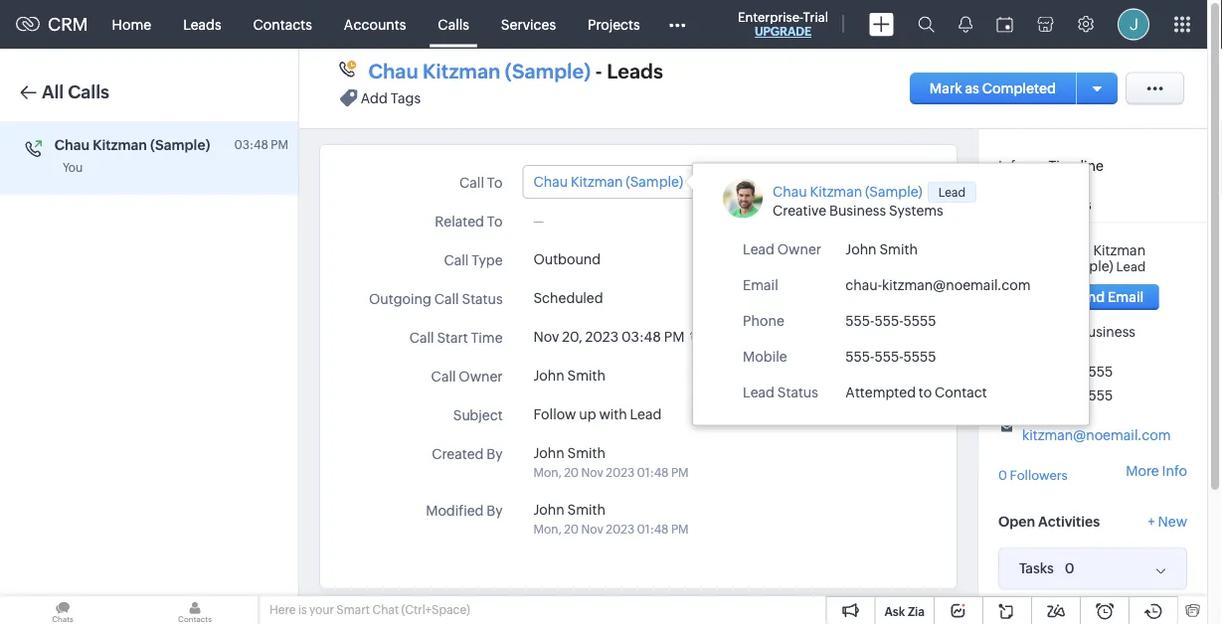 Task type: locate. For each thing, give the bounding box(es) containing it.
0 vertical spatial leads
[[183, 16, 221, 32]]

+
[[1149, 514, 1156, 530]]

chau kitzman (sample) link up lead owner
[[773, 184, 923, 200]]

leads right -
[[607, 60, 664, 83]]

chau kitzman (sample) up outbound
[[534, 174, 684, 190]]

1 vertical spatial calls
[[68, 82, 109, 102]]

john up follow
[[534, 368, 565, 384]]

calls
[[438, 16, 470, 32], [68, 82, 109, 102]]

1 vertical spatial 0
[[1066, 561, 1075, 577]]

info inside 'link'
[[999, 158, 1024, 174]]

by right created
[[487, 447, 503, 463]]

chau- inside chau- kitzman@noemail.com
[[1023, 412, 1059, 428]]

0 vertical spatial john smith mon, 20 nov 2023 01:48 pm
[[534, 446, 689, 480]]

search element
[[906, 0, 947, 49]]

0 for 0 followers
[[999, 468, 1008, 483]]

chau- down lead creative business systems on the top right
[[846, 277, 883, 293]]

2 john smith mon, 20 nov 2023 01:48 pm from the top
[[534, 502, 689, 537]]

0 followers
[[999, 468, 1068, 483]]

call up related to at the left of the page
[[460, 175, 485, 191]]

chau kitzman (sample) down conversations
[[1057, 243, 1146, 275]]

chau kitzman (sample) up lead owner
[[773, 184, 923, 200]]

info link
[[989, 144, 1034, 184]]

call down start
[[431, 369, 456, 385]]

chau- for chau-kitzman@noemail.com
[[846, 277, 883, 293]]

1 horizontal spatial john smith
[[846, 241, 918, 257]]

call left start
[[410, 330, 434, 346]]

mark as completed button
[[910, 73, 1077, 104]]

1 vertical spatial to
[[487, 214, 503, 230]]

status up time
[[462, 292, 503, 307]]

1 vertical spatial leads
[[607, 60, 664, 83]]

1 mon, from the top
[[534, 467, 562, 480]]

2 by from the top
[[487, 503, 503, 519]]

1 20 from the top
[[564, 467, 579, 480]]

555-555-5555 up attempted
[[846, 349, 937, 365]]

kitzman down "calls" link
[[423, 60, 501, 83]]

chau kitzman (sample) link down conversations
[[1057, 243, 1146, 275]]

1 horizontal spatial 03:48
[[622, 329, 662, 345]]

call
[[460, 175, 485, 191], [444, 253, 469, 269], [435, 292, 459, 307], [410, 330, 434, 346], [431, 369, 456, 385]]

0 horizontal spatial leads
[[183, 16, 221, 32]]

1 to from the top
[[487, 175, 503, 191]]

(ctrl+space)
[[402, 604, 470, 617]]

modified
[[426, 503, 484, 519]]

mon, for created by
[[534, 467, 562, 480]]

1 vertical spatial creative
[[1023, 324, 1077, 340]]

to
[[919, 385, 933, 401]]

0 horizontal spatial status
[[462, 292, 503, 307]]

0 horizontal spatial info
[[999, 158, 1024, 174]]

0 vertical spatial kitzman@noemail.com
[[883, 277, 1031, 293]]

pm
[[271, 138, 289, 151], [664, 329, 685, 345], [672, 467, 689, 480], [672, 523, 689, 537]]

to up related to at the left of the page
[[487, 175, 503, 191]]

1 by from the top
[[487, 447, 503, 463]]

by for created by
[[487, 447, 503, 463]]

1 01:48 from the top
[[637, 467, 669, 480]]

0 right 'tasks'
[[1066, 561, 1075, 577]]

0 horizontal spatial owner
[[459, 369, 503, 385]]

1 vertical spatial 01:48
[[637, 523, 669, 537]]

1 vertical spatial mon,
[[534, 523, 562, 537]]

0 vertical spatial owner
[[778, 241, 822, 257]]

enterprise-trial upgrade
[[738, 9, 829, 38]]

chau- up 'followers'
[[1023, 412, 1059, 428]]

kitzman up outbound
[[571, 174, 623, 190]]

2 vertical spatial 2023
[[606, 523, 635, 537]]

lead up email
[[743, 241, 775, 257]]

systems up chau- kitzman@noemail.com on the bottom right of page
[[1023, 340, 1077, 356]]

0 vertical spatial 01:48
[[637, 467, 669, 480]]

john
[[846, 241, 877, 257], [534, 368, 565, 384], [534, 446, 565, 462], [534, 502, 565, 518]]

up
[[579, 407, 597, 423]]

1 vertical spatial systems
[[1023, 340, 1077, 356]]

lead
[[939, 186, 966, 199], [743, 241, 775, 257], [1117, 260, 1146, 275], [743, 385, 775, 401], [630, 407, 662, 423]]

kitzman down conversations link
[[1094, 243, 1146, 259]]

0 horizontal spatial john smith
[[534, 368, 606, 384]]

by for modified by
[[487, 503, 503, 519]]

outbound
[[534, 252, 601, 268]]

chau kitzman (sample) up you
[[55, 137, 210, 153]]

0 vertical spatial to
[[487, 175, 503, 191]]

john smith
[[846, 241, 918, 257], [534, 368, 606, 384]]

20 for modified by
[[564, 523, 579, 537]]

0 horizontal spatial 0
[[999, 468, 1008, 483]]

1 horizontal spatial creative
[[1023, 324, 1077, 340]]

creative
[[773, 203, 827, 219], [1023, 324, 1077, 340]]

1 vertical spatial john smith
[[534, 368, 606, 384]]

1 horizontal spatial chau-
[[1023, 412, 1059, 428]]

contacts
[[253, 16, 312, 32]]

0 horizontal spatial 03:48
[[234, 138, 269, 151]]

1 vertical spatial nov
[[582, 467, 604, 480]]

2 vertical spatial nov
[[582, 523, 604, 537]]

create menu element
[[858, 0, 906, 48]]

nov for modified by
[[582, 523, 604, 537]]

1 vertical spatial kitzman@noemail.com
[[1023, 428, 1172, 444]]

kitzman@noemail.com
[[883, 277, 1031, 293], [1023, 428, 1172, 444]]

add
[[361, 90, 388, 106]]

to right related
[[487, 214, 503, 230]]

555-555-5555
[[846, 313, 937, 329], [846, 349, 937, 365], [1023, 364, 1114, 380], [1023, 388, 1114, 404]]

0 vertical spatial mon,
[[534, 467, 562, 480]]

is
[[298, 604, 307, 617]]

0 vertical spatial systems
[[889, 203, 944, 219]]

0 vertical spatial creative
[[773, 203, 827, 219]]

call left type
[[444, 253, 469, 269]]

1 vertical spatial info
[[1163, 463, 1188, 479]]

calls right all
[[68, 82, 109, 102]]

2023 for created by
[[606, 467, 635, 480]]

status down mobile
[[778, 385, 819, 401]]

info right more
[[1163, 463, 1188, 479]]

1 horizontal spatial business
[[1079, 324, 1136, 340]]

home link
[[96, 0, 167, 48]]

kitzman up lead owner
[[811, 184, 863, 200]]

2 mon, from the top
[[534, 523, 562, 537]]

20,
[[562, 329, 583, 345]]

kitzman down all calls
[[93, 137, 147, 153]]

signals image
[[959, 16, 973, 33]]

leads right "home" link
[[183, 16, 221, 32]]

lead up creative business systems
[[1117, 260, 1146, 275]]

1 vertical spatial 2023
[[606, 467, 635, 480]]

lead down mobile
[[743, 385, 775, 401]]

call for call to
[[460, 175, 485, 191]]

1 vertical spatial business
[[1079, 324, 1136, 340]]

activities
[[1039, 514, 1101, 530]]

1 horizontal spatial leads
[[607, 60, 664, 83]]

john smith mon, 20 nov 2023 01:48 pm
[[534, 446, 689, 480], [534, 502, 689, 537]]

lead status
[[743, 385, 819, 401]]

follow
[[534, 407, 577, 423]]

0 vertical spatial by
[[487, 447, 503, 463]]

smart
[[337, 604, 370, 617]]

0 left 'followers'
[[999, 468, 1008, 483]]

0 vertical spatial chau-
[[846, 277, 883, 293]]

lead inside lead creative business systems
[[939, 186, 966, 199]]

mon, for modified by
[[534, 523, 562, 537]]

1 horizontal spatial calls
[[438, 16, 470, 32]]

01:48
[[637, 467, 669, 480], [637, 523, 669, 537]]

2 20 from the top
[[564, 523, 579, 537]]

1 horizontal spatial systems
[[1023, 340, 1077, 356]]

0 horizontal spatial systems
[[889, 203, 944, 219]]

attempted
[[846, 385, 916, 401]]

0 horizontal spatial business
[[830, 203, 887, 219]]

creative inside lead creative business systems
[[773, 203, 827, 219]]

owner up email
[[778, 241, 822, 257]]

john smith mon, 20 nov 2023 01:48 pm for created by
[[534, 446, 689, 480]]

None button
[[1057, 285, 1160, 310]]

your
[[309, 604, 334, 617]]

call type
[[444, 253, 503, 269]]

0 vertical spatial 20
[[564, 467, 579, 480]]

5555 down creative business systems
[[1081, 364, 1114, 380]]

555-
[[846, 313, 875, 329], [875, 313, 904, 329], [846, 349, 875, 365], [875, 349, 904, 365], [1023, 364, 1052, 380], [1052, 364, 1081, 380], [1023, 388, 1052, 404], [1052, 388, 1081, 404]]

john down lead creative business systems on the top right
[[846, 241, 877, 257]]

1 horizontal spatial info
[[1163, 463, 1188, 479]]

lead left conversations link
[[939, 186, 966, 199]]

created by
[[432, 447, 503, 463]]

1 vertical spatial owner
[[459, 369, 503, 385]]

ask zia
[[885, 605, 925, 619]]

kitzman
[[423, 60, 501, 83], [93, 137, 147, 153], [571, 174, 623, 190], [811, 184, 863, 200], [1094, 243, 1146, 259]]

03:48
[[234, 138, 269, 151], [622, 329, 662, 345]]

info up conversations link
[[999, 158, 1024, 174]]

0 vertical spatial calls
[[438, 16, 470, 32]]

1 horizontal spatial 0
[[1066, 561, 1075, 577]]

1 vertical spatial 03:48
[[622, 329, 662, 345]]

smith
[[880, 241, 918, 257], [568, 368, 606, 384], [568, 446, 606, 462], [568, 502, 606, 518]]

chau
[[369, 60, 419, 83], [55, 137, 90, 153], [534, 174, 568, 190], [773, 184, 808, 200], [1057, 243, 1091, 259]]

systems
[[889, 203, 944, 219], [1023, 340, 1077, 356]]

created
[[432, 447, 484, 463]]

john down follow
[[534, 446, 565, 462]]

0 horizontal spatial chau-
[[846, 277, 883, 293]]

555-555-5555 down creative business systems
[[1023, 364, 1114, 380]]

20
[[564, 467, 579, 480], [564, 523, 579, 537]]

1 john smith mon, 20 nov 2023 01:48 pm from the top
[[534, 446, 689, 480]]

chau kitzman (sample) for the "chau kitzman (sample)" link on top of lead owner
[[773, 184, 923, 200]]

nov
[[534, 329, 560, 345], [582, 467, 604, 480], [582, 523, 604, 537]]

chau right call to
[[534, 174, 568, 190]]

leads
[[183, 16, 221, 32], [607, 60, 664, 83]]

chau up add tags
[[369, 60, 419, 83]]

0 vertical spatial business
[[830, 203, 887, 219]]

john right modified by
[[534, 502, 565, 518]]

lead for lead status
[[743, 385, 775, 401]]

john smith down lead creative business systems on the top right
[[846, 241, 918, 257]]

owner
[[778, 241, 822, 257], [459, 369, 503, 385]]

1 vertical spatial by
[[487, 503, 503, 519]]

contacts image
[[132, 597, 258, 625]]

by
[[487, 447, 503, 463], [487, 503, 503, 519]]

5555
[[904, 313, 937, 329], [904, 349, 937, 365], [1081, 364, 1114, 380], [1081, 388, 1114, 404]]

2 01:48 from the top
[[637, 523, 669, 537]]

0
[[999, 468, 1008, 483], [1066, 561, 1075, 577]]

0 horizontal spatial creative
[[773, 203, 827, 219]]

modified by
[[426, 503, 503, 519]]

chats image
[[0, 597, 125, 625]]

chau kitzman (sample) link down "calls" link
[[369, 59, 591, 85]]

0 vertical spatial info
[[999, 158, 1024, 174]]

kitzman inside the chau kitzman (sample)
[[1094, 243, 1146, 259]]

owner for lead owner
[[778, 241, 822, 257]]

calls left services link
[[438, 16, 470, 32]]

follow up with lead
[[534, 407, 662, 423]]

1 vertical spatial 20
[[564, 523, 579, 537]]

to for call to
[[487, 175, 503, 191]]

1 horizontal spatial owner
[[778, 241, 822, 257]]

1 vertical spatial chau-
[[1023, 412, 1059, 428]]

5555 up chau- kitzman@noemail.com on the bottom right of page
[[1081, 388, 1114, 404]]

1 vertical spatial status
[[778, 385, 819, 401]]

01:48 for modified by
[[637, 523, 669, 537]]

systems inside lead creative business systems
[[889, 203, 944, 219]]

-
[[596, 60, 603, 83]]

call for call start time
[[410, 330, 434, 346]]

0 horizontal spatial calls
[[68, 82, 109, 102]]

by right modified
[[487, 503, 503, 519]]

555-555-5555 down chau-kitzman@noemail.com
[[846, 313, 937, 329]]

2 to from the top
[[487, 214, 503, 230]]

creative inside creative business systems
[[1023, 324, 1077, 340]]

john smith for lead owner
[[846, 241, 918, 257]]

john smith down 20,
[[534, 368, 606, 384]]

scheduled
[[534, 291, 604, 306]]

chau kitzman (sample) link
[[369, 59, 591, 85], [534, 174, 684, 190], [773, 184, 923, 200], [1057, 243, 1146, 275]]

tasks
[[1020, 561, 1055, 577]]

mon,
[[534, 467, 562, 480], [534, 523, 562, 537]]

conversations
[[999, 197, 1092, 213]]

related to
[[435, 214, 503, 230]]

timeline
[[1049, 158, 1104, 174]]

owner up subject
[[459, 369, 503, 385]]

here is your smart chat (ctrl+space)
[[270, 604, 470, 617]]

systems up chau-kitzman@noemail.com
[[889, 203, 944, 219]]

mobile
[[743, 349, 788, 365]]

0 vertical spatial john smith
[[846, 241, 918, 257]]

1 vertical spatial john smith mon, 20 nov 2023 01:48 pm
[[534, 502, 689, 537]]

status
[[462, 292, 503, 307], [778, 385, 819, 401]]

profile element
[[1106, 0, 1162, 48]]

0 vertical spatial 0
[[999, 468, 1008, 483]]



Task type: vqa. For each thing, say whether or not it's contained in the screenshot.


Task type: describe. For each thing, give the bounding box(es) containing it.
tags
[[391, 90, 421, 106]]

chau-kitzman@noemail.com
[[846, 277, 1031, 293]]

conversations link
[[989, 183, 1102, 222]]

leads link
[[167, 0, 237, 48]]

upgrade
[[755, 25, 812, 38]]

new
[[1159, 514, 1188, 530]]

timeline link
[[1039, 144, 1114, 183]]

all
[[42, 82, 64, 102]]

Other Modules field
[[656, 8, 699, 40]]

calls link
[[422, 0, 485, 48]]

chau- kitzman@noemail.com
[[1023, 412, 1172, 444]]

related
[[435, 214, 485, 230]]

time
[[471, 330, 503, 346]]

subject
[[454, 408, 503, 424]]

crm
[[48, 14, 88, 35]]

contact
[[935, 385, 988, 401]]

home
[[112, 16, 151, 32]]

creative business systems
[[1023, 324, 1136, 356]]

crm link
[[16, 14, 88, 35]]

followers
[[1011, 468, 1068, 483]]

accounts link
[[328, 0, 422, 48]]

lead creative business systems
[[773, 186, 966, 219]]

chau- for chau- kitzman@noemail.com
[[1023, 412, 1059, 428]]

signals element
[[947, 0, 985, 49]]

kitzman@noemail.com for chau-kitzman@noemail.com
[[883, 277, 1031, 293]]

chat
[[373, 604, 399, 617]]

add tags
[[361, 90, 421, 106]]

you
[[63, 161, 83, 175]]

chau- kitzman@noemail.com link
[[1023, 412, 1172, 444]]

mark
[[930, 81, 963, 97]]

outgoing call status
[[369, 292, 503, 307]]

open
[[999, 514, 1036, 530]]

call owner
[[431, 369, 503, 385]]

systems inside creative business systems
[[1023, 340, 1077, 356]]

0 vertical spatial status
[[462, 292, 503, 307]]

projects link
[[572, 0, 656, 48]]

call to
[[460, 175, 503, 191]]

calendar image
[[997, 16, 1014, 32]]

03:48 pm
[[234, 138, 289, 151]]

lead right with
[[630, 407, 662, 423]]

type
[[472, 253, 503, 269]]

attempted to contact
[[846, 385, 988, 401]]

more info
[[1127, 463, 1188, 479]]

with
[[599, 407, 628, 423]]

john smith mon, 20 nov 2023 01:48 pm for modified by
[[534, 502, 689, 537]]

profile image
[[1118, 8, 1150, 40]]

ask
[[885, 605, 906, 619]]

projects
[[588, 16, 640, 32]]

completed
[[983, 81, 1057, 97]]

kitzman for the "chau kitzman (sample)" link on top of lead owner
[[811, 184, 863, 200]]

chau up you
[[55, 137, 90, 153]]

create menu image
[[870, 12, 895, 36]]

kitzman@noemail.com for chau- kitzman@noemail.com
[[1023, 428, 1172, 444]]

to for related to
[[487, 214, 503, 230]]

mark as completed
[[930, 81, 1057, 97]]

call up start
[[435, 292, 459, 307]]

nov for created by
[[582, 467, 604, 480]]

business inside creative business systems
[[1079, 324, 1136, 340]]

more info link
[[1127, 463, 1188, 479]]

email
[[743, 277, 779, 293]]

enterprise-
[[738, 9, 804, 24]]

services
[[501, 16, 556, 32]]

chau kitzman (sample) for the "chau kitzman (sample)" link on top of outbound
[[534, 174, 684, 190]]

john smith for call owner
[[534, 368, 606, 384]]

0 vertical spatial 2023
[[586, 329, 619, 345]]

nov 20, 2023 03:48 pm
[[534, 329, 685, 345]]

+ new
[[1149, 514, 1188, 530]]

phone
[[743, 313, 785, 329]]

0 for 0
[[1066, 561, 1075, 577]]

chau kitzman (sample) for the "chau kitzman (sample)" link under conversations
[[1057, 243, 1146, 275]]

20 for created by
[[564, 467, 579, 480]]

lead for lead creative business systems
[[939, 186, 966, 199]]

open activities
[[999, 514, 1101, 530]]

1 horizontal spatial status
[[778, 385, 819, 401]]

0 vertical spatial nov
[[534, 329, 560, 345]]

kitzman for the "chau kitzman (sample)" link under conversations
[[1094, 243, 1146, 259]]

services link
[[485, 0, 572, 48]]

accounts
[[344, 16, 406, 32]]

chau down conversations
[[1057, 243, 1091, 259]]

01:48 for created by
[[637, 467, 669, 480]]

owner for call owner
[[459, 369, 503, 385]]

call for call owner
[[431, 369, 456, 385]]

search image
[[918, 16, 935, 33]]

2023 for modified by
[[606, 523, 635, 537]]

kitzman for the "chau kitzman (sample)" link on top of outbound
[[571, 174, 623, 190]]

0 vertical spatial 03:48
[[234, 138, 269, 151]]

5555 down chau-kitzman@noemail.com
[[904, 313, 937, 329]]

lead owner
[[743, 241, 822, 257]]

zia
[[908, 605, 925, 619]]

lead for lead
[[1117, 260, 1146, 275]]

call start time
[[410, 330, 503, 346]]

trial
[[804, 9, 829, 24]]

business inside lead creative business systems
[[830, 203, 887, 219]]

chau up lead owner
[[773, 184, 808, 200]]

outgoing
[[369, 292, 432, 307]]

contacts link
[[237, 0, 328, 48]]

start
[[437, 330, 468, 346]]

chau kitzman (sample) - leads
[[369, 60, 664, 83]]

5555 up attempted to contact
[[904, 349, 937, 365]]

more
[[1127, 463, 1160, 479]]

lead for lead owner
[[743, 241, 775, 257]]

as
[[966, 81, 980, 97]]

chau kitzman (sample) link up outbound
[[534, 174, 684, 190]]

all calls
[[42, 82, 109, 102]]

555-555-5555 up chau- kitzman@noemail.com on the bottom right of page
[[1023, 388, 1114, 404]]

here
[[270, 604, 296, 617]]

call for call type
[[444, 253, 469, 269]]



